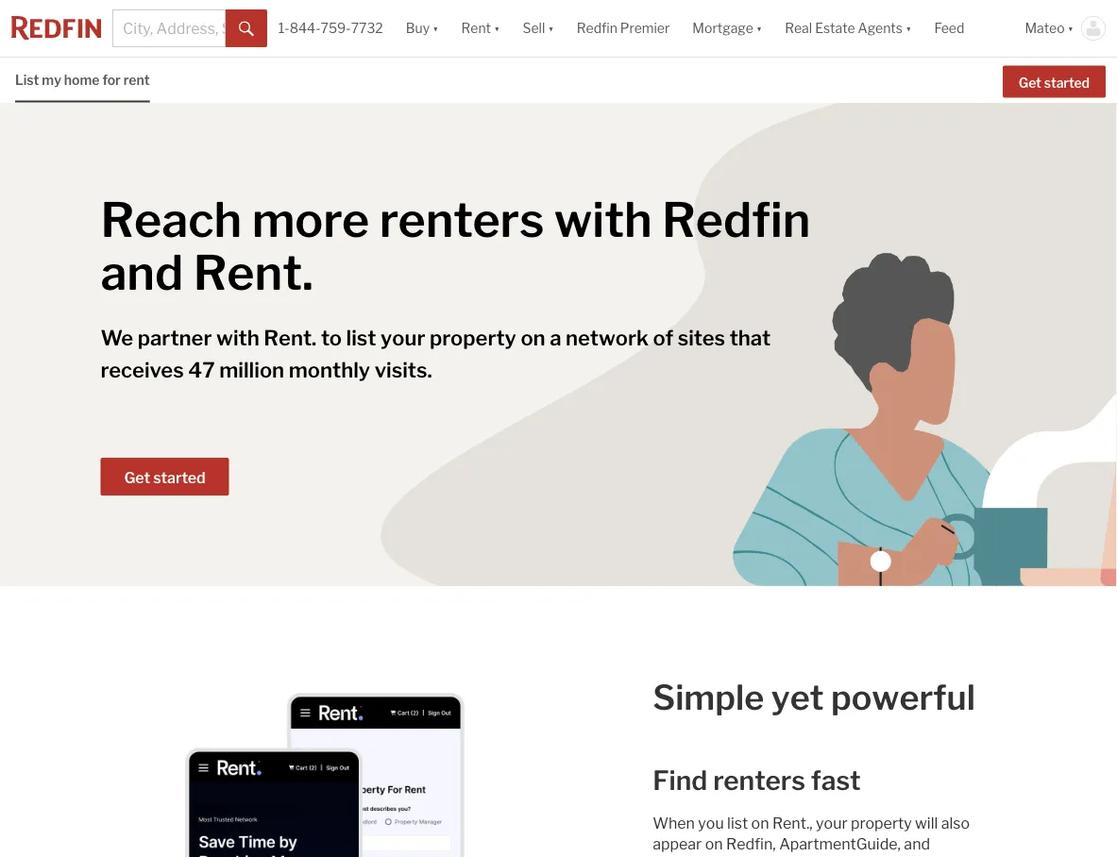 Task type: vqa. For each thing, say whether or not it's contained in the screenshot.
the leftmost be
no



Task type: describe. For each thing, give the bounding box(es) containing it.
started for get started button inside the lady drinking coffee next to her laptop 'image'
[[153, 469, 206, 487]]

0 horizontal spatial you
[[699, 815, 724, 833]]

redfin,
[[727, 835, 776, 854]]

join as a redfin agent
[[750, 102, 886, 118]]

join for join as a redfin agent
[[750, 102, 775, 118]]

referral
[[801, 129, 847, 146]]

property inside we partner with rent. to list your property on a network of sites that receives 47 million monthly visits.
[[430, 326, 517, 351]]

as
[[778, 102, 792, 118]]

City, Address, School, Agent, ZIP search field
[[112, 9, 226, 47]]

sell ▾ button
[[523, 0, 554, 57]]

simple yet powerful
[[653, 678, 976, 719]]

started for topmost get started button
[[1045, 74, 1090, 90]]

lady drinking coffee next to her laptop image
[[0, 103, 1118, 587]]

for
[[102, 72, 121, 88]]

sites
[[678, 326, 726, 351]]

get for topmost get started button
[[1019, 74, 1042, 90]]

home
[[64, 72, 100, 88]]

our
[[778, 129, 798, 146]]

more
[[252, 191, 370, 249]]

real
[[785, 20, 813, 36]]

with inside we partner with rent. to list your property on a network of sites that receives 47 million monthly visits.
[[216, 326, 260, 351]]

join our referral network link
[[728, 126, 924, 150]]

on inside we partner with rent. to list your property on a network of sites that receives 47 million monthly visits.
[[521, 326, 546, 351]]

reach more renters with redfin and rent.
[[101, 191, 811, 302]]

buy
[[406, 20, 430, 36]]

sell ▾ button
[[512, 0, 566, 57]]

list
[[15, 72, 39, 88]]

will
[[916, 815, 939, 833]]

network inside we partner with rent. to list your property on a network of sites that receives 47 million monthly visits.
[[566, 326, 649, 351]]

feed
[[935, 20, 965, 36]]

simple
[[653, 678, 765, 719]]

mateo
[[1026, 20, 1065, 36]]

1 horizontal spatial you
[[809, 856, 835, 858]]

rent
[[123, 72, 150, 88]]

join our referral network
[[750, 129, 901, 146]]

0 vertical spatial a
[[794, 102, 802, 118]]

get for get started button inside the lady drinking coffee next to her laptop 'image'
[[124, 469, 150, 487]]

your inside when you list on rent., your property will also appear on redfin, apartmentguide, and rentals.com—helping you fill vacancies faster.
[[816, 815, 848, 833]]

join for join our referral network
[[750, 129, 775, 146]]

premier
[[621, 20, 670, 36]]

network inside "dialog"
[[849, 129, 901, 146]]

dialog containing join as a redfin agent
[[728, 57, 924, 191]]

and inside reach more renters with redfin and rent.
[[101, 244, 184, 302]]

find
[[653, 765, 708, 798]]

agents
[[859, 20, 903, 36]]

redfin premier button
[[566, 0, 682, 57]]

when you list on rent., your property will also appear on redfin, apartmentguide, and rentals.com—helping you fill vacancies faster.
[[653, 815, 975, 858]]

your inside we partner with rent. to list your property on a network of sites that receives 47 million monthly visits.
[[381, 326, 426, 351]]

▾ for mateo ▾
[[1068, 20, 1074, 36]]

buy ▾ button
[[406, 0, 439, 57]]

list my home for rent
[[15, 72, 150, 88]]

to
[[321, 326, 342, 351]]

of
[[653, 326, 674, 351]]

phone showing rent. list your home for rent site image
[[177, 685, 474, 858]]

renters inside reach more renters with redfin and rent.
[[380, 191, 545, 249]]

million
[[219, 358, 285, 383]]

▾ for sell ▾
[[548, 20, 554, 36]]

1 horizontal spatial renters
[[714, 765, 806, 798]]

rent.,
[[773, 815, 813, 833]]

844-
[[290, 20, 321, 36]]

buy ▾
[[406, 20, 439, 36]]

we partner with rent. to list your property on a network of sites that receives 47 million monthly visits.
[[101, 326, 771, 383]]

5 ▾ from the left
[[906, 20, 912, 36]]

rentals.com—helping
[[653, 856, 806, 858]]

list my home for rent link
[[15, 58, 150, 101]]

we
[[101, 326, 133, 351]]

partner
[[138, 326, 212, 351]]

redfin premier
[[577, 20, 670, 36]]

list inside we partner with rent. to list your property on a network of sites that receives 47 million monthly visits.
[[346, 326, 377, 351]]

real estate agents ▾ link
[[785, 0, 912, 57]]

▾ for rent ▾
[[494, 20, 500, 36]]

mateo ▾
[[1026, 20, 1074, 36]]

rent. inside reach more renters with redfin and rent.
[[193, 244, 314, 302]]



Task type: locate. For each thing, give the bounding box(es) containing it.
vacancies
[[858, 856, 928, 858]]

powerful
[[832, 678, 976, 719]]

7732
[[351, 20, 383, 36]]

list
[[346, 326, 377, 351], [728, 815, 749, 833]]

redfin inside reach more renters with redfin and rent.
[[662, 191, 811, 249]]

feed button
[[924, 0, 1014, 57]]

real estate agents ▾
[[785, 20, 912, 36]]

3 ▾ from the left
[[548, 20, 554, 36]]

4 ▾ from the left
[[757, 20, 763, 36]]

rent. inside we partner with rent. to list your property on a network of sites that receives 47 million monthly visits.
[[264, 326, 317, 351]]

renters
[[380, 191, 545, 249], [714, 765, 806, 798]]

and up we
[[101, 244, 184, 302]]

property inside when you list on rent., your property will also appear on redfin, apartmentguide, and rentals.com—helping you fill vacancies faster.
[[851, 815, 912, 833]]

1 horizontal spatial list
[[728, 815, 749, 833]]

join left as at right top
[[750, 102, 775, 118]]

0 horizontal spatial network
[[566, 326, 649, 351]]

0 vertical spatial started
[[1045, 74, 1090, 90]]

your up apartmentguide,
[[816, 815, 848, 833]]

started inside lady drinking coffee next to her laptop 'image'
[[153, 469, 206, 487]]

get
[[1019, 74, 1042, 90], [124, 469, 150, 487]]

mortgage ▾
[[693, 20, 763, 36]]

0 vertical spatial your
[[381, 326, 426, 351]]

started
[[1045, 74, 1090, 90], [153, 469, 206, 487]]

0 horizontal spatial get
[[124, 469, 150, 487]]

mortgage ▾ button
[[693, 0, 763, 57]]

join
[[750, 102, 775, 118], [750, 129, 775, 146]]

1 vertical spatial redfin
[[805, 102, 845, 118]]

▾
[[433, 20, 439, 36], [494, 20, 500, 36], [548, 20, 554, 36], [757, 20, 763, 36], [906, 20, 912, 36], [1068, 20, 1074, 36]]

▾ for mortgage ▾
[[757, 20, 763, 36]]

0 horizontal spatial get started button
[[101, 458, 229, 496]]

▾ right rent
[[494, 20, 500, 36]]

join inside join as a redfin agent link
[[750, 102, 775, 118]]

1 vertical spatial list
[[728, 815, 749, 833]]

fill
[[838, 856, 854, 858]]

network
[[849, 129, 901, 146], [566, 326, 649, 351]]

2 horizontal spatial on
[[752, 815, 770, 833]]

1 horizontal spatial started
[[1045, 74, 1090, 90]]

reach
[[101, 191, 242, 249]]

1-844-759-7732
[[279, 20, 383, 36]]

fast
[[811, 765, 862, 798]]

1 join from the top
[[750, 102, 775, 118]]

list inside when you list on rent., your property will also appear on redfin, apartmentguide, and rentals.com—helping you fill vacancies faster.
[[728, 815, 749, 833]]

property
[[430, 326, 517, 351], [851, 815, 912, 833]]

1 vertical spatial and
[[905, 835, 931, 854]]

0 horizontal spatial started
[[153, 469, 206, 487]]

rent.
[[193, 244, 314, 302], [264, 326, 317, 351]]

1 horizontal spatial get started
[[1019, 74, 1090, 90]]

1 vertical spatial renters
[[714, 765, 806, 798]]

1 vertical spatial get
[[124, 469, 150, 487]]

receives
[[101, 358, 184, 383]]

0 vertical spatial on
[[521, 326, 546, 351]]

rent
[[462, 20, 491, 36]]

get started button inside lady drinking coffee next to her laptop 'image'
[[101, 458, 229, 496]]

join as a redfin agent link
[[728, 98, 924, 122]]

1 vertical spatial started
[[153, 469, 206, 487]]

join left our
[[750, 129, 775, 146]]

0 horizontal spatial a
[[550, 326, 562, 351]]

list up redfin,
[[728, 815, 749, 833]]

monthly
[[289, 358, 370, 383]]

1 horizontal spatial network
[[849, 129, 901, 146]]

your up visits.
[[381, 326, 426, 351]]

with
[[554, 191, 653, 249], [216, 326, 260, 351]]

and
[[101, 244, 184, 302], [905, 835, 931, 854]]

and inside when you list on rent., your property will also appear on redfin, apartmentguide, and rentals.com—helping you fill vacancies faster.
[[905, 835, 931, 854]]

0 vertical spatial list
[[346, 326, 377, 351]]

rent ▾ button
[[450, 0, 512, 57]]

759-
[[321, 20, 351, 36]]

when
[[653, 815, 695, 833]]

▾ right agents at the top of the page
[[906, 20, 912, 36]]

also
[[942, 815, 971, 833]]

rent ▾
[[462, 20, 500, 36]]

list right to at left top
[[346, 326, 377, 351]]

agent
[[848, 102, 886, 118]]

your
[[381, 326, 426, 351], [816, 815, 848, 833]]

0 horizontal spatial your
[[381, 326, 426, 351]]

redfin
[[577, 20, 618, 36], [805, 102, 845, 118], [662, 191, 811, 249]]

6 ▾ from the left
[[1068, 20, 1074, 36]]

0 vertical spatial get started button
[[1003, 65, 1106, 98]]

1 vertical spatial a
[[550, 326, 562, 351]]

1 vertical spatial get started
[[124, 469, 206, 487]]

1 vertical spatial property
[[851, 815, 912, 833]]

1 vertical spatial join
[[750, 129, 775, 146]]

0 horizontal spatial with
[[216, 326, 260, 351]]

you
[[699, 815, 724, 833], [809, 856, 835, 858]]

visits.
[[375, 358, 433, 383]]

apartmentguide,
[[780, 835, 901, 854]]

1 ▾ from the left
[[433, 20, 439, 36]]

▾ right mortgage
[[757, 20, 763, 36]]

get started for topmost get started button
[[1019, 74, 1090, 90]]

1 horizontal spatial property
[[851, 815, 912, 833]]

1 vertical spatial rent.
[[264, 326, 317, 351]]

get started inside lady drinking coffee next to her laptop 'image'
[[124, 469, 206, 487]]

my
[[42, 72, 61, 88]]

get started
[[1019, 74, 1090, 90], [124, 469, 206, 487]]

get inside lady drinking coffee next to her laptop 'image'
[[124, 469, 150, 487]]

1 vertical spatial get started button
[[101, 458, 229, 496]]

sell ▾
[[523, 20, 554, 36]]

1 vertical spatial with
[[216, 326, 260, 351]]

redfin inside button
[[577, 20, 618, 36]]

buy ▾ button
[[395, 0, 450, 57]]

0 vertical spatial property
[[430, 326, 517, 351]]

on
[[521, 326, 546, 351], [752, 815, 770, 833], [706, 835, 723, 854]]

network left of
[[566, 326, 649, 351]]

property up visits.
[[430, 326, 517, 351]]

faster.
[[931, 856, 975, 858]]

0 vertical spatial with
[[554, 191, 653, 249]]

0 horizontal spatial renters
[[380, 191, 545, 249]]

0 vertical spatial get
[[1019, 74, 1042, 90]]

0 vertical spatial renters
[[380, 191, 545, 249]]

get started button
[[1003, 65, 1106, 98], [101, 458, 229, 496]]

find renters fast
[[653, 765, 862, 798]]

▾ for buy ▾
[[433, 20, 439, 36]]

you down apartmentguide,
[[809, 856, 835, 858]]

mortgage
[[693, 20, 754, 36]]

you right when
[[699, 815, 724, 833]]

a inside we partner with rent. to list your property on a network of sites that receives 47 million monthly visits.
[[550, 326, 562, 351]]

0 horizontal spatial list
[[346, 326, 377, 351]]

▾ right mateo
[[1068, 20, 1074, 36]]

sell
[[523, 20, 545, 36]]

1 horizontal spatial and
[[905, 835, 931, 854]]

1-844-759-7732 link
[[279, 20, 383, 36]]

1 vertical spatial network
[[566, 326, 649, 351]]

2 ▾ from the left
[[494, 20, 500, 36]]

0 vertical spatial redfin
[[577, 20, 618, 36]]

0 vertical spatial join
[[750, 102, 775, 118]]

get started for get started button inside the lady drinking coffee next to her laptop 'image'
[[124, 469, 206, 487]]

estate
[[816, 20, 856, 36]]

0 vertical spatial get started
[[1019, 74, 1090, 90]]

1 vertical spatial you
[[809, 856, 835, 858]]

1 horizontal spatial on
[[706, 835, 723, 854]]

1 horizontal spatial your
[[816, 815, 848, 833]]

1 horizontal spatial get started button
[[1003, 65, 1106, 98]]

appear
[[653, 835, 702, 854]]

a
[[794, 102, 802, 118], [550, 326, 562, 351]]

2 join from the top
[[750, 129, 775, 146]]

0 horizontal spatial on
[[521, 326, 546, 351]]

mortgage ▾ button
[[682, 0, 774, 57]]

1 horizontal spatial get
[[1019, 74, 1042, 90]]

2 vertical spatial on
[[706, 835, 723, 854]]

rent ▾ button
[[462, 0, 500, 57]]

yet
[[772, 678, 824, 719]]

with inside reach more renters with redfin and rent.
[[554, 191, 653, 249]]

1 vertical spatial your
[[816, 815, 848, 833]]

submit search image
[[239, 21, 254, 37]]

1 vertical spatial on
[[752, 815, 770, 833]]

1-
[[279, 20, 290, 36]]

dialog
[[728, 57, 924, 191]]

0 vertical spatial network
[[849, 129, 901, 146]]

0 horizontal spatial get started
[[124, 469, 206, 487]]

property up vacancies on the bottom right of page
[[851, 815, 912, 833]]

▾ right 'sell'
[[548, 20, 554, 36]]

0 horizontal spatial and
[[101, 244, 184, 302]]

0 vertical spatial you
[[699, 815, 724, 833]]

▾ right buy
[[433, 20, 439, 36]]

that
[[730, 326, 771, 351]]

0 horizontal spatial property
[[430, 326, 517, 351]]

1 horizontal spatial with
[[554, 191, 653, 249]]

0 vertical spatial rent.
[[193, 244, 314, 302]]

and down will
[[905, 835, 931, 854]]

47
[[188, 358, 215, 383]]

2 vertical spatial redfin
[[662, 191, 811, 249]]

join inside join our referral network link
[[750, 129, 775, 146]]

0 vertical spatial and
[[101, 244, 184, 302]]

1 horizontal spatial a
[[794, 102, 802, 118]]

network down agent
[[849, 129, 901, 146]]



